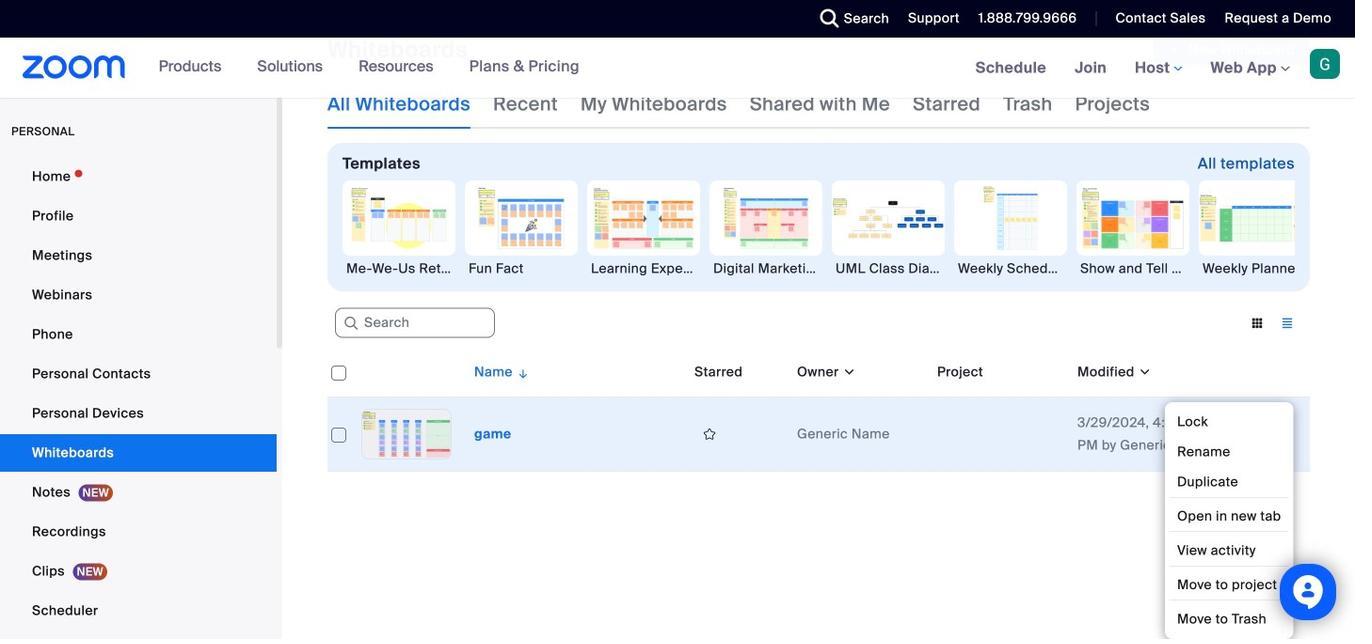 Task type: locate. For each thing, give the bounding box(es) containing it.
0 vertical spatial application
[[1153, 35, 1310, 65]]

me-we-us retrospective element
[[343, 260, 455, 279]]

click to star the whiteboard game image
[[694, 426, 725, 443]]

weekly schedule element
[[954, 260, 1067, 279]]

cell
[[930, 398, 1070, 472]]

meetings navigation
[[961, 38, 1355, 99]]

uml class diagram element
[[832, 260, 945, 279]]

grid mode, not selected image
[[1242, 315, 1272, 332]]

Search text field
[[335, 308, 495, 339]]

more options for game image
[[1263, 426, 1293, 443]]

personal menu menu
[[0, 158, 277, 640]]

application
[[1153, 35, 1310, 65], [327, 348, 1310, 472]]

thumbnail of game image
[[362, 410, 451, 459]]

banner
[[0, 38, 1355, 99]]

fun fact element
[[465, 260, 578, 279]]



Task type: vqa. For each thing, say whether or not it's contained in the screenshot.
Personal Menu Menu
yes



Task type: describe. For each thing, give the bounding box(es) containing it.
learning experience canvas element
[[587, 260, 700, 279]]

1 vertical spatial application
[[327, 348, 1310, 472]]

game element
[[474, 426, 511, 443]]

game, modified at mar 29, 2024 by generic name, link image
[[361, 409, 452, 460]]

arrow down image
[[513, 361, 530, 384]]

zoom logo image
[[23, 56, 126, 79]]

product information navigation
[[145, 38, 594, 98]]

down image
[[839, 363, 856, 382]]

weekly planner element
[[1199, 260, 1312, 279]]

profile picture image
[[1310, 49, 1340, 79]]

digital marketing canvas element
[[710, 260, 822, 279]]

list mode, selected image
[[1272, 315, 1302, 332]]

tabs of all whiteboard page tab list
[[327, 80, 1150, 129]]

show and tell with a twist element
[[1077, 260, 1189, 279]]



